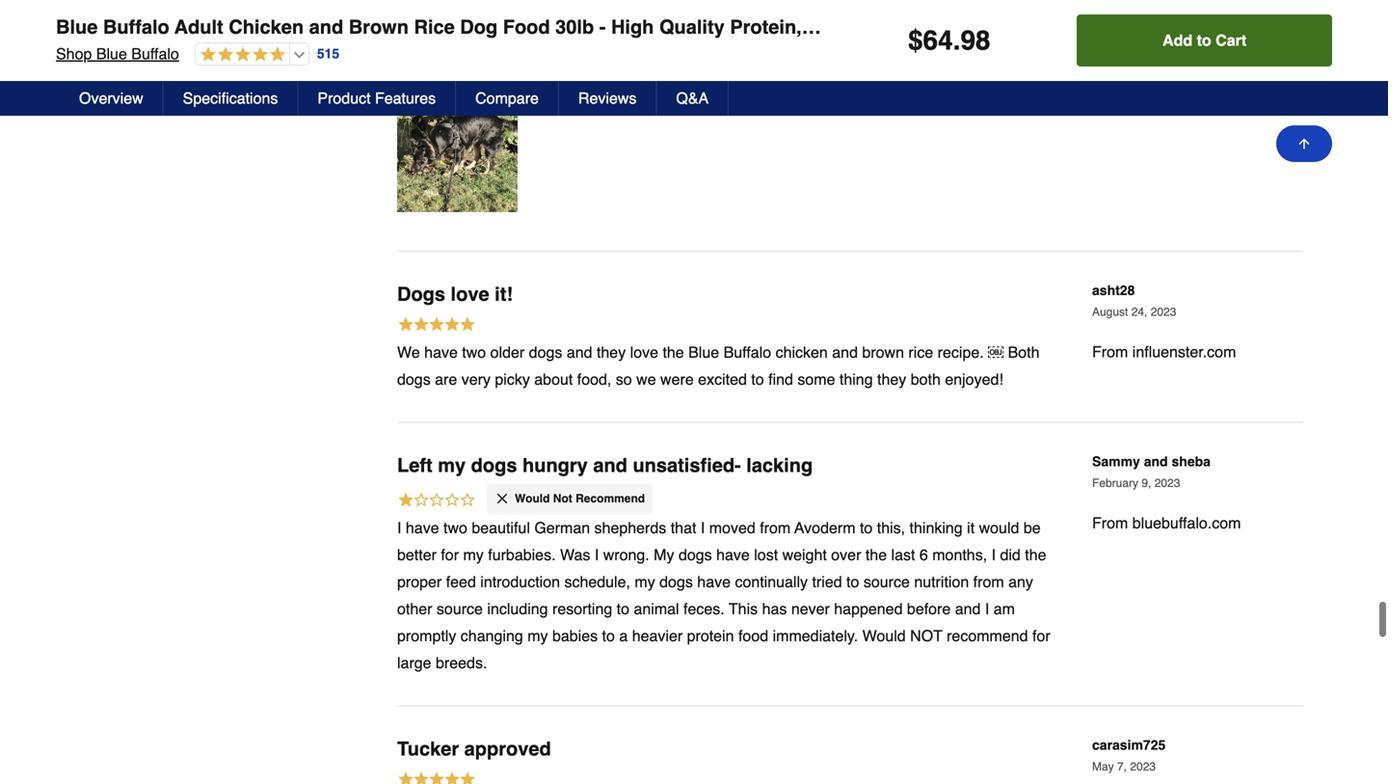 Task type: locate. For each thing, give the bounding box(es) containing it.
$ 64 . 98
[[908, 25, 991, 56]]

6
[[1099, 16, 1110, 38], [920, 546, 929, 564]]

would right 'close' image
[[515, 492, 550, 506]]

1 horizontal spatial love
[[630, 344, 659, 361]]

2 5 stars image from the top
[[397, 770, 476, 784]]

acids
[[1166, 16, 1218, 38]]

from for left my dogs hungry and unsatisfied- lacking
[[1093, 514, 1129, 532]]

&
[[1080, 16, 1094, 38], [1376, 16, 1389, 38]]

would down happened
[[863, 627, 906, 645]]

for up feed
[[441, 546, 459, 564]]

5 stars image for dogs
[[397, 316, 476, 336]]

2 vertical spatial blue
[[689, 344, 720, 361]]

blue up the excited
[[689, 344, 720, 361]]

rice
[[414, 16, 455, 38]]

chicken
[[776, 344, 828, 361]]

to
[[1197, 31, 1212, 49], [752, 371, 764, 388], [860, 519, 873, 537], [847, 573, 860, 591], [617, 600, 630, 618], [602, 627, 615, 645]]

0 vertical spatial from
[[1093, 343, 1129, 361]]

asht28
[[1093, 283, 1136, 298]]

to inside we have two older dogs and they love the blue buffalo chicken and brown rice recipe. ￼ both dogs are very picky about food, so we were excited to find some thing they both enjoyed!
[[752, 371, 764, 388]]

omega
[[993, 16, 1058, 38]]

including
[[487, 600, 548, 618]]

dogs up 'close' image
[[471, 454, 517, 477]]

1 vertical spatial two
[[444, 519, 468, 537]]

two inside we have two older dogs and they love the blue buffalo chicken and brown rice recipe. ￼ both dogs are very picky about food, so we were excited to find some thing they both enjoyed!
[[462, 344, 486, 361]]

2 vertical spatial buffalo
[[724, 344, 772, 361]]

adult
[[175, 16, 223, 38]]

from down the august
[[1093, 343, 1129, 361]]

i
[[397, 519, 402, 537], [701, 519, 705, 537], [595, 546, 599, 564], [992, 546, 996, 564], [986, 600, 990, 618]]

buffalo
[[103, 16, 170, 38], [131, 45, 179, 63], [724, 344, 772, 361]]

it
[[967, 519, 975, 537]]

0 vertical spatial 6
[[1099, 16, 1110, 38]]

love up we
[[630, 344, 659, 361]]

very
[[462, 371, 491, 388]]

0 horizontal spatial the
[[663, 344, 684, 361]]

large
[[397, 654, 432, 672]]

two down 1 star image
[[444, 519, 468, 537]]

specifications button
[[164, 81, 298, 116]]

has
[[762, 600, 787, 618]]

the right did
[[1025, 546, 1047, 564]]

1 horizontal spatial the
[[866, 546, 887, 564]]

5 stars image down tucker
[[397, 770, 476, 784]]

lost
[[754, 546, 778, 564]]

6 right the last
[[920, 546, 929, 564]]

.
[[954, 25, 961, 56]]

i up the better
[[397, 519, 402, 537]]

from influenster.com
[[1093, 343, 1237, 361]]

to right "tried"
[[847, 573, 860, 591]]

1 vertical spatial love
[[630, 344, 659, 361]]

2023 inside carasim725 may 7, 2023
[[1131, 760, 1156, 773]]

1 5 stars image from the top
[[397, 316, 476, 336]]

9,
[[1142, 477, 1152, 490]]

1 vertical spatial from
[[1093, 514, 1129, 532]]

so
[[616, 371, 632, 388]]

dogs
[[397, 283, 446, 305]]

over
[[832, 546, 862, 564]]

carasim725
[[1093, 737, 1166, 753]]

they down brown
[[878, 371, 907, 388]]

they
[[597, 344, 626, 361], [878, 371, 907, 388]]

1 vertical spatial source
[[437, 600, 483, 618]]

two up 'very'
[[462, 344, 486, 361]]

dogs down the my
[[660, 573, 693, 591]]

2 horizontal spatial the
[[1025, 546, 1047, 564]]

0 vertical spatial source
[[864, 573, 910, 591]]

continually
[[735, 573, 808, 591]]

blue right "shop"
[[96, 45, 127, 63]]

to left a
[[602, 627, 615, 645]]

1 horizontal spatial they
[[878, 371, 907, 388]]

buffalo down adult
[[131, 45, 179, 63]]

1 vertical spatial 5 stars image
[[397, 770, 476, 784]]

0 vertical spatial from
[[760, 519, 791, 537]]

2023 right 24,
[[1151, 305, 1177, 319]]

february
[[1093, 477, 1139, 490]]

never
[[792, 600, 830, 618]]

and inside sammy and sheba february 9, 2023
[[1145, 454, 1169, 469]]

2023 inside asht28 august 24, 2023
[[1151, 305, 1177, 319]]

2023 right the 7,
[[1131, 760, 1156, 773]]

0 vertical spatial for
[[1224, 16, 1250, 38]]

may
[[1093, 760, 1115, 773]]

from down february
[[1093, 514, 1129, 532]]

high
[[611, 16, 654, 38]]

1 vertical spatial 6
[[920, 546, 929, 564]]

0 horizontal spatial source
[[437, 600, 483, 618]]

left my dogs hungry and unsatisfied- lacking
[[397, 454, 813, 477]]

dogs
[[529, 344, 563, 361], [397, 371, 431, 388], [471, 454, 517, 477], [679, 546, 712, 564], [660, 573, 693, 591]]

blue inside we have two older dogs and they love the blue buffalo chicken and brown rice recipe. ￼ both dogs are very picky about food, so we were excited to find some thing they both enjoyed!
[[689, 344, 720, 361]]

sheba
[[1172, 454, 1211, 469]]

they up so
[[597, 344, 626, 361]]

7,
[[1118, 760, 1127, 773]]

and inside i have two beautiful german shepherds that i moved from avoderm to this, thinking it would be better for my furbabies. was i wrong. my dogs have lost weight over the last 6 months, i did the proper feed introduction schedule, my dogs have continually tried to source nutrition from any other source including resorting to animal feces. this has never happened before and i am promptly changing my babies to a heavier protein food immediately.  would not recommend for large breeds.
[[956, 600, 981, 618]]

close image
[[495, 491, 510, 506]]

recipe.
[[938, 344, 984, 361]]

have up are
[[425, 344, 458, 361]]

1 vertical spatial would
[[863, 627, 906, 645]]

the left the last
[[866, 546, 887, 564]]

this
[[729, 600, 758, 618]]

my
[[654, 546, 675, 564]]

1 vertical spatial for
[[441, 546, 459, 564]]

0 vertical spatial love
[[451, 283, 490, 305]]

avoderm
[[795, 519, 856, 537]]

healthy
[[1255, 16, 1325, 38]]

dog
[[460, 16, 498, 38]]

cart
[[1216, 31, 1247, 49]]

recommend
[[576, 492, 645, 506]]

weight
[[783, 546, 827, 564]]

buffalo up shop blue buffalo
[[103, 16, 170, 38]]

for right recommend
[[1033, 627, 1051, 645]]

2023 right 9,
[[1155, 477, 1181, 490]]

1 horizontal spatial from
[[974, 573, 1005, 591]]

have inside we have two older dogs and they love the blue buffalo chicken and brown rice recipe. ￼ both dogs are very picky about food, so we were excited to find some thing they both enjoyed!
[[425, 344, 458, 361]]

other
[[397, 600, 433, 618]]

5 stars image down dogs
[[397, 316, 476, 336]]

1 vertical spatial buffalo
[[131, 45, 179, 63]]

0 horizontal spatial love
[[451, 283, 490, 305]]

influenster.com
[[1133, 343, 1237, 361]]

for right acids
[[1224, 16, 1250, 38]]

$
[[908, 25, 924, 56]]

add to cart
[[1163, 31, 1247, 49]]

shepherds
[[595, 519, 667, 537]]

1 & from the left
[[1080, 16, 1094, 38]]

1 vertical spatial 2023
[[1155, 477, 1181, 490]]

months,
[[933, 546, 988, 564]]

2 from from the top
[[1093, 514, 1129, 532]]

1 horizontal spatial would
[[863, 627, 906, 645]]

have
[[425, 344, 458, 361], [406, 519, 439, 537], [717, 546, 750, 564], [698, 573, 731, 591]]

breeds.
[[436, 654, 487, 672]]

5 stars image
[[397, 316, 476, 336], [397, 770, 476, 784]]

0 vertical spatial 5 stars image
[[397, 316, 476, 336]]

0 horizontal spatial from
[[760, 519, 791, 537]]

1 horizontal spatial &
[[1376, 16, 1389, 38]]

tucker
[[397, 738, 459, 760]]

arrow up image
[[1297, 136, 1313, 151]]

6 inside i have two beautiful german shepherds that i moved from avoderm to this, thinking it would be better for my furbabies. was i wrong. my dogs have lost weight over the last 6 months, i did the proper feed introduction schedule, my dogs have continually tried to source nutrition from any other source including resorting to animal feces. this has never happened before and i am promptly changing my babies to a heavier protein food immediately.  would not recommend for large breeds.
[[920, 546, 929, 564]]

two inside i have two beautiful german shepherds that i moved from avoderm to this, thinking it would be better for my furbabies. was i wrong. my dogs have lost weight over the last 6 months, i did the proper feed introduction schedule, my dogs have continually tried to source nutrition from any other source including resorting to animal feces. this has never happened before and i am promptly changing my babies to a heavier protein food immediately.  would not recommend for large breeds.
[[444, 519, 468, 537]]

to right add
[[1197, 31, 1212, 49]]

0 vertical spatial two
[[462, 344, 486, 361]]

source down feed
[[437, 600, 483, 618]]

& right skin at the top right of the page
[[1376, 16, 1389, 38]]

quality
[[660, 16, 725, 38]]

changing
[[461, 627, 523, 645]]

furbabies.
[[488, 546, 556, 564]]

1 vertical spatial from
[[974, 573, 1005, 591]]

0 vertical spatial they
[[597, 344, 626, 361]]

we
[[637, 371, 656, 388]]

proper
[[397, 573, 442, 591]]

excited
[[698, 371, 747, 388]]

blue
[[56, 16, 98, 38], [96, 45, 127, 63], [689, 344, 720, 361]]

left
[[397, 454, 433, 477]]

0 horizontal spatial 6
[[920, 546, 929, 564]]

love left it!
[[451, 283, 490, 305]]

2 vertical spatial 2023
[[1131, 760, 1156, 773]]

6 left fatty on the top of page
[[1099, 16, 1110, 38]]

to left find in the right top of the page
[[752, 371, 764, 388]]

5 stars image for tucker
[[397, 770, 476, 784]]

2 horizontal spatial for
[[1224, 16, 1250, 38]]

0 horizontal spatial for
[[441, 546, 459, 564]]

1 horizontal spatial for
[[1033, 627, 1051, 645]]

i right that
[[701, 519, 705, 537]]

would inside i have two beautiful german shepherds that i moved from avoderm to this, thinking it would be better for my furbabies. was i wrong. my dogs have lost weight over the last 6 months, i did the proper feed introduction schedule, my dogs have continually tried to source nutrition from any other source including resorting to animal feces. this has never happened before and i am promptly changing my babies to a heavier protein food immediately.  would not recommend for large breeds.
[[863, 627, 906, 645]]

reviews button
[[559, 81, 657, 116]]

& right 3
[[1080, 16, 1094, 38]]

0 horizontal spatial &
[[1080, 16, 1094, 38]]

promptly
[[397, 627, 457, 645]]

love
[[451, 283, 490, 305], [630, 344, 659, 361]]

we
[[397, 344, 420, 361]]

source down the last
[[864, 573, 910, 591]]

from up am
[[974, 573, 1005, 591]]

to inside button
[[1197, 31, 1212, 49]]

overview
[[79, 89, 143, 107]]

q&a
[[676, 89, 709, 107]]

tucker approved
[[397, 738, 551, 760]]

to left this,
[[860, 519, 873, 537]]

2023 inside sammy and sheba february 9, 2023
[[1155, 477, 1181, 490]]

feed
[[446, 573, 476, 591]]

0 horizontal spatial would
[[515, 492, 550, 506]]

the up the were
[[663, 344, 684, 361]]

1 horizontal spatial 6
[[1099, 16, 1110, 38]]

q&a button
[[657, 81, 729, 116]]

30lb
[[556, 16, 594, 38]]

i have two beautiful german shepherds that i moved from avoderm to this, thinking it would be better for my furbabies. was i wrong. my dogs have lost weight over the last 6 months, i did the proper feed introduction schedule, my dogs have continually tried to source nutrition from any other source including resorting to animal feces. this has never happened before and i am promptly changing my babies to a heavier protein food immediately.  would not recommend for large breeds.
[[397, 519, 1051, 672]]

my down including
[[528, 627, 548, 645]]

from for dogs love it!
[[1093, 343, 1129, 361]]

buffalo up the excited
[[724, 344, 772, 361]]

3
[[1064, 16, 1074, 38]]

blue up "shop"
[[56, 16, 98, 38]]

0 vertical spatial 2023
[[1151, 305, 1177, 319]]

from
[[1093, 343, 1129, 361], [1093, 514, 1129, 532]]

features
[[375, 89, 436, 107]]

from up lost
[[760, 519, 791, 537]]

1 from from the top
[[1093, 343, 1129, 361]]



Task type: describe. For each thing, give the bounding box(es) containing it.
reviews
[[579, 89, 637, 107]]

compare button
[[456, 81, 559, 116]]

my up 'animal'
[[635, 573, 656, 591]]

lacking
[[747, 454, 813, 477]]

tried
[[813, 573, 843, 591]]

blue buffalo  adult chicken and brown rice dog food 30lb - high quality protein, wholesome grains, omega 3 & 6 fatty acids for healthy skin &
[[56, 16, 1389, 38]]

grains,
[[921, 16, 988, 38]]

two for beautiful
[[444, 519, 468, 537]]

food
[[739, 627, 769, 645]]

be
[[1024, 519, 1041, 537]]

thinking
[[910, 519, 963, 537]]

both
[[911, 371, 941, 388]]

overview button
[[60, 81, 164, 116]]

dogs down the we
[[397, 371, 431, 388]]

did
[[1001, 546, 1021, 564]]

feces.
[[684, 600, 725, 618]]

asht28 august 24, 2023
[[1093, 283, 1177, 319]]

product features button
[[298, 81, 456, 116]]

have up feces.
[[698, 573, 731, 591]]

moved
[[710, 519, 756, 537]]

schedule,
[[565, 573, 631, 591]]

i right was
[[595, 546, 599, 564]]

introduction
[[481, 573, 560, 591]]

have down the moved
[[717, 546, 750, 564]]

1 horizontal spatial source
[[864, 573, 910, 591]]

this,
[[877, 519, 906, 537]]

some
[[798, 371, 836, 388]]

babies
[[553, 627, 598, 645]]

https://photos us.bazaarvoice.com/photo/2/cghvdg86ymx1zwj1zmzhbg8/427e4ac7 d822 5b38 a57f cdb44e1fe1ae image
[[397, 92, 518, 212]]

specifications
[[183, 89, 278, 107]]

1 vertical spatial blue
[[96, 45, 127, 63]]

shop blue buffalo
[[56, 45, 179, 63]]

enjoyed!
[[945, 371, 1004, 388]]

dogs up about
[[529, 344, 563, 361]]

brown
[[863, 344, 905, 361]]

64
[[924, 25, 954, 56]]

find
[[769, 371, 794, 388]]

german
[[535, 519, 590, 537]]

wrong.
[[603, 546, 650, 564]]

two for older
[[462, 344, 486, 361]]

buffalo inside we have two older dogs and they love the blue buffalo chicken and brown rice recipe. ￼ both dogs are very picky about food, so we were excited to find some thing they both enjoyed!
[[724, 344, 772, 361]]

i left did
[[992, 546, 996, 564]]

my right left
[[438, 454, 466, 477]]

0 vertical spatial buffalo
[[103, 16, 170, 38]]

compare
[[476, 89, 539, 107]]

515
[[317, 46, 340, 61]]

that
[[671, 519, 697, 537]]

brown
[[349, 16, 409, 38]]

fatty
[[1115, 16, 1161, 38]]

sammy
[[1093, 454, 1141, 469]]

not
[[911, 627, 943, 645]]

older
[[491, 344, 525, 361]]

add
[[1163, 31, 1193, 49]]

both
[[1008, 344, 1040, 361]]

recommend
[[947, 627, 1029, 645]]

0 horizontal spatial they
[[597, 344, 626, 361]]

product features
[[318, 89, 436, 107]]

4.7 stars image
[[196, 46, 285, 64]]

have up the better
[[406, 519, 439, 537]]

nutrition
[[915, 573, 969, 591]]

0 vertical spatial would
[[515, 492, 550, 506]]

chicken
[[229, 16, 304, 38]]

food
[[503, 16, 550, 38]]

to up a
[[617, 600, 630, 618]]

would
[[979, 519, 1020, 537]]

0 vertical spatial blue
[[56, 16, 98, 38]]

approved
[[465, 738, 551, 760]]

heavier
[[632, 627, 683, 645]]

the inside we have two older dogs and they love the blue buffalo chicken and brown rice recipe. ￼ both dogs are very picky about food, so we were excited to find some thing they both enjoyed!
[[663, 344, 684, 361]]

we have two older dogs and they love the blue buffalo chicken and brown rice recipe. ￼ both dogs are very picky about food, so we were excited to find some thing they both enjoyed!
[[397, 344, 1040, 388]]

skin
[[1330, 16, 1371, 38]]

2023 for asht28
[[1151, 305, 1177, 319]]

2 vertical spatial for
[[1033, 627, 1051, 645]]

1 vertical spatial they
[[878, 371, 907, 388]]

were
[[661, 371, 694, 388]]

2 & from the left
[[1376, 16, 1389, 38]]

dogs love it!
[[397, 283, 513, 305]]

protein
[[687, 627, 734, 645]]

24,
[[1132, 305, 1148, 319]]

carasim725 may 7, 2023
[[1093, 737, 1166, 773]]

rice
[[909, 344, 934, 361]]

picky
[[495, 371, 530, 388]]

product
[[318, 89, 371, 107]]

am
[[994, 600, 1016, 618]]

love inside we have two older dogs and they love the blue buffalo chicken and brown rice recipe. ￼ both dogs are very picky about food, so we were excited to find some thing they both enjoyed!
[[630, 344, 659, 361]]

it!
[[495, 283, 513, 305]]

dogs down that
[[679, 546, 712, 564]]

1 star image
[[397, 491, 476, 512]]

i left am
[[986, 600, 990, 618]]

about
[[535, 371, 573, 388]]

98
[[961, 25, 991, 56]]

my up feed
[[463, 546, 484, 564]]

immediately.
[[773, 627, 859, 645]]

2023 for carasim725
[[1131, 760, 1156, 773]]

beautiful
[[472, 519, 530, 537]]



Task type: vqa. For each thing, say whether or not it's contained in the screenshot.
the middle 2023
yes



